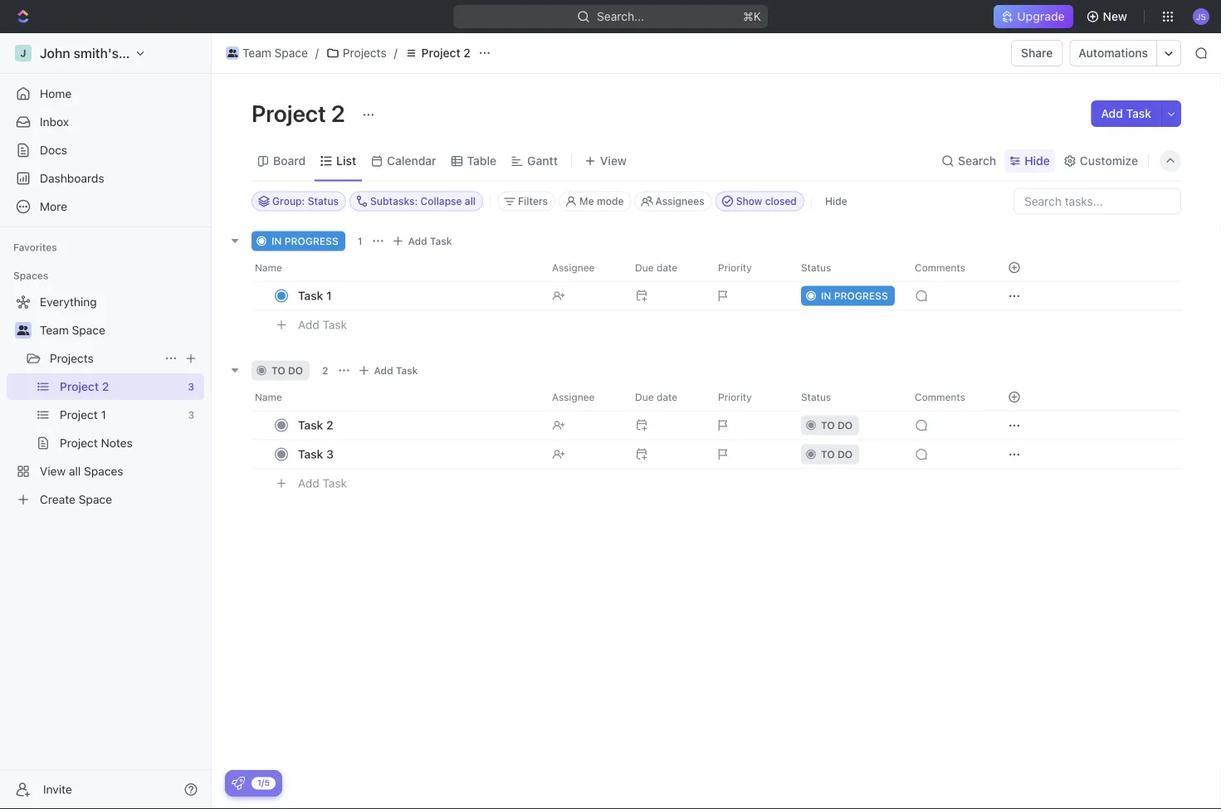 Task type: locate. For each thing, give the bounding box(es) containing it.
view up create
[[40, 464, 66, 478]]

upgrade link
[[994, 5, 1073, 28]]

1 comments from the top
[[915, 262, 965, 273]]

dashboards link
[[7, 165, 204, 192]]

subtasks:
[[370, 195, 418, 207]]

1 vertical spatial team space link
[[40, 317, 201, 344]]

0 vertical spatial priority button
[[708, 254, 791, 281]]

1 horizontal spatial in progress
[[821, 290, 888, 302]]

create space
[[40, 493, 112, 506]]

1 vertical spatial team
[[40, 323, 69, 337]]

status button
[[791, 254, 905, 281], [791, 384, 905, 410]]

tree containing everything
[[7, 289, 204, 513]]

user group image
[[227, 49, 238, 57], [17, 325, 29, 335]]

2 assignee from the top
[[552, 391, 595, 403]]

2 due from the top
[[635, 391, 654, 403]]

1 vertical spatial all
[[69, 464, 81, 478]]

project
[[421, 46, 460, 60], [252, 99, 326, 127], [60, 380, 99, 393], [60, 408, 98, 422], [60, 436, 98, 450]]

add for add task 'button' above customize
[[1101, 107, 1123, 120]]

all up create space
[[69, 464, 81, 478]]

view up the mode
[[600, 154, 627, 168]]

add up 'task 2' link
[[374, 365, 393, 376]]

1 vertical spatial projects link
[[50, 345, 158, 372]]

1 vertical spatial assignee button
[[542, 384, 625, 410]]

0 vertical spatial in progress
[[271, 235, 338, 247]]

1 date from the top
[[657, 262, 677, 273]]

0 vertical spatial project 2 link
[[401, 43, 475, 63]]

hide inside button
[[825, 195, 847, 207]]

2 vertical spatial 3
[[326, 447, 334, 461]]

1 vertical spatial comments button
[[905, 384, 988, 410]]

1 vertical spatial due
[[635, 391, 654, 403]]

comments for 1
[[915, 262, 965, 273]]

0 vertical spatial name
[[255, 262, 282, 273]]

me mode button
[[559, 191, 631, 211]]

status
[[308, 195, 339, 207], [801, 262, 831, 273], [801, 391, 831, 403]]

filters button
[[497, 191, 555, 211]]

task 1 link
[[294, 284, 539, 308]]

inbox link
[[7, 109, 204, 135]]

0 horizontal spatial in
[[271, 235, 282, 247]]

⌘k
[[743, 10, 761, 23]]

team space
[[242, 46, 308, 60], [40, 323, 105, 337]]

0 horizontal spatial hide
[[825, 195, 847, 207]]

1 horizontal spatial project 2
[[252, 99, 350, 127]]

2 due date from the top
[[635, 391, 677, 403]]

docs
[[40, 143, 67, 157]]

1 horizontal spatial view
[[600, 154, 627, 168]]

0 vertical spatial due
[[635, 262, 654, 273]]

assignee
[[552, 262, 595, 273], [552, 391, 595, 403]]

0 horizontal spatial team space link
[[40, 317, 201, 344]]

1 horizontal spatial team
[[242, 46, 271, 60]]

3
[[188, 381, 194, 393], [188, 409, 194, 421], [326, 447, 334, 461]]

1
[[358, 235, 362, 247], [326, 289, 332, 303], [101, 408, 106, 422]]

1 vertical spatial team space
[[40, 323, 105, 337]]

0 horizontal spatial user group image
[[17, 325, 29, 335]]

add task down task 1
[[298, 318, 347, 332]]

add task up 'task 2' link
[[374, 365, 418, 376]]

comments button
[[905, 254, 988, 281], [905, 384, 988, 410]]

task inside task 1 link
[[298, 289, 323, 303]]

spaces up create space link
[[84, 464, 123, 478]]

0 horizontal spatial 1
[[101, 408, 106, 422]]

priority button
[[708, 254, 791, 281], [708, 384, 791, 410]]

view for view
[[600, 154, 627, 168]]

to do button
[[791, 410, 905, 440], [791, 440, 905, 469]]

add
[[1101, 107, 1123, 120], [408, 235, 427, 247], [298, 318, 319, 332], [374, 365, 393, 376], [298, 477, 319, 490]]

0 vertical spatial assignee
[[552, 262, 595, 273]]

add down task 1
[[298, 318, 319, 332]]

0 vertical spatial to
[[271, 365, 285, 376]]

spaces down the favorites on the top left of the page
[[13, 270, 48, 281]]

1 name button from the top
[[252, 254, 542, 281]]

2 comments button from the top
[[905, 384, 988, 410]]

1 vertical spatial date
[[657, 391, 677, 403]]

in progress
[[271, 235, 338, 247], [821, 290, 888, 302]]

due for 2
[[635, 391, 654, 403]]

2 inside sidebar "navigation"
[[102, 380, 109, 393]]

all right collapse
[[465, 195, 476, 207]]

1 comments button from the top
[[905, 254, 988, 281]]

1 vertical spatial assignee
[[552, 391, 595, 403]]

add for add task 'button' underneath task 1
[[298, 318, 319, 332]]

do for task 3
[[838, 449, 853, 460]]

0 vertical spatial due date button
[[625, 254, 708, 281]]

1 vertical spatial name
[[255, 391, 282, 403]]

all
[[465, 195, 476, 207], [69, 464, 81, 478]]

projects
[[343, 46, 387, 60], [50, 352, 94, 365]]

more
[[40, 200, 67, 213]]

add task button
[[1091, 100, 1161, 127], [388, 231, 459, 251], [291, 315, 354, 335], [354, 361, 425, 381], [291, 474, 354, 493]]

2 status button from the top
[[791, 384, 905, 410]]

0 vertical spatial projects link
[[322, 43, 391, 63]]

1 vertical spatial 1
[[326, 289, 332, 303]]

add task down task 3
[[298, 477, 347, 490]]

1 to do button from the top
[[791, 410, 905, 440]]

1 horizontal spatial progress
[[834, 290, 888, 302]]

1 for task 1
[[326, 289, 332, 303]]

0 vertical spatial project 2
[[421, 46, 471, 60]]

1 priority from the top
[[718, 262, 752, 273]]

1 vertical spatial comments
[[915, 391, 965, 403]]

1 vertical spatial view
[[40, 464, 66, 478]]

task
[[1126, 107, 1151, 120], [430, 235, 452, 247], [298, 289, 323, 303], [323, 318, 347, 332], [396, 365, 418, 376], [298, 418, 323, 432], [298, 447, 323, 461], [323, 477, 347, 490]]

2 vertical spatial project 2
[[60, 380, 109, 393]]

add task
[[1101, 107, 1151, 120], [408, 235, 452, 247], [298, 318, 347, 332], [374, 365, 418, 376], [298, 477, 347, 490]]

due date button for 1
[[625, 254, 708, 281]]

1 vertical spatial 3
[[188, 409, 194, 421]]

2 name from the top
[[255, 391, 282, 403]]

due date for 2
[[635, 391, 677, 403]]

dashboards
[[40, 171, 104, 185]]

2 priority button from the top
[[708, 384, 791, 410]]

project inside project 1 link
[[60, 408, 98, 422]]

date
[[657, 262, 677, 273], [657, 391, 677, 403]]

1 due date from the top
[[635, 262, 677, 273]]

1 vertical spatial in
[[821, 290, 831, 302]]

to do for task 2
[[821, 420, 853, 431]]

0 vertical spatial date
[[657, 262, 677, 273]]

date for 1
[[657, 262, 677, 273]]

0 vertical spatial comments button
[[905, 254, 988, 281]]

john smith's workspace, , element
[[15, 45, 32, 61]]

0 vertical spatial status
[[308, 195, 339, 207]]

to
[[271, 365, 285, 376], [821, 420, 835, 431], [821, 449, 835, 460]]

project 2
[[421, 46, 471, 60], [252, 99, 350, 127], [60, 380, 109, 393]]

priority
[[718, 262, 752, 273], [718, 391, 752, 403]]

do for task 2
[[838, 420, 853, 431]]

1 horizontal spatial team space
[[242, 46, 308, 60]]

0 vertical spatial view
[[600, 154, 627, 168]]

/
[[315, 46, 319, 60], [394, 46, 397, 60]]

hide inside dropdown button
[[1024, 154, 1050, 168]]

hide button
[[1005, 149, 1055, 173]]

1 vertical spatial space
[[72, 323, 105, 337]]

to do button for task 2
[[791, 410, 905, 440]]

in inside 'dropdown button'
[[821, 290, 831, 302]]

0 vertical spatial status button
[[791, 254, 905, 281]]

view
[[600, 154, 627, 168], [40, 464, 66, 478]]

john
[[40, 45, 70, 61]]

1 due from the top
[[635, 262, 654, 273]]

1 vertical spatial projects
[[50, 352, 94, 365]]

0 horizontal spatial projects
[[50, 352, 94, 365]]

1 status button from the top
[[791, 254, 905, 281]]

0 horizontal spatial project 2
[[60, 380, 109, 393]]

2 to do button from the top
[[791, 440, 905, 469]]

to for task 3
[[821, 449, 835, 460]]

team
[[242, 46, 271, 60], [40, 323, 69, 337]]

collapse
[[420, 195, 462, 207]]

1 vertical spatial in progress
[[821, 290, 888, 302]]

due date button
[[625, 254, 708, 281], [625, 384, 708, 410]]

0 vertical spatial team
[[242, 46, 271, 60]]

status for 1
[[801, 262, 831, 273]]

to for task 2
[[821, 420, 835, 431]]

hide button
[[818, 191, 854, 211]]

add task down subtasks: collapse all
[[408, 235, 452, 247]]

name
[[255, 262, 282, 273], [255, 391, 282, 403]]

calendar
[[387, 154, 436, 168]]

projects link
[[322, 43, 391, 63], [50, 345, 158, 372]]

0 vertical spatial team space link
[[222, 43, 312, 63]]

docs link
[[7, 137, 204, 164]]

due date
[[635, 262, 677, 273], [635, 391, 677, 403]]

projects inside sidebar "navigation"
[[50, 352, 94, 365]]

more button
[[7, 193, 204, 220]]

view inside view button
[[600, 154, 627, 168]]

task 1
[[298, 289, 332, 303]]

0 vertical spatial name button
[[252, 254, 542, 281]]

add up customize
[[1101, 107, 1123, 120]]

2 vertical spatial 1
[[101, 408, 106, 422]]

0 horizontal spatial all
[[69, 464, 81, 478]]

tree
[[7, 289, 204, 513]]

1 assignee button from the top
[[542, 254, 625, 281]]

2 name button from the top
[[252, 384, 542, 410]]

onboarding checklist button element
[[232, 777, 245, 790]]

inbox
[[40, 115, 69, 129]]

view inside view all spaces link
[[40, 464, 66, 478]]

0 vertical spatial 1
[[358, 235, 362, 247]]

js button
[[1188, 3, 1214, 30]]

assignee button for 2
[[542, 384, 625, 410]]

1 vertical spatial priority button
[[708, 384, 791, 410]]

1 horizontal spatial in
[[821, 290, 831, 302]]

list
[[336, 154, 356, 168]]

due
[[635, 262, 654, 273], [635, 391, 654, 403]]

add task button down subtasks: collapse all
[[388, 231, 459, 251]]

1 horizontal spatial all
[[465, 195, 476, 207]]

in progress button
[[791, 281, 905, 311]]

0 vertical spatial hide
[[1024, 154, 1050, 168]]

1 vertical spatial do
[[838, 420, 853, 431]]

0 horizontal spatial progress
[[284, 235, 338, 247]]

2 assignee button from the top
[[542, 384, 625, 410]]

project 1 link
[[60, 402, 181, 428]]

0 vertical spatial spaces
[[13, 270, 48, 281]]

view button
[[578, 149, 632, 173]]

2 vertical spatial to do
[[821, 449, 853, 460]]

2 vertical spatial to
[[821, 449, 835, 460]]

subtasks: collapse all
[[370, 195, 476, 207]]

1 vertical spatial name button
[[252, 384, 542, 410]]

name button up 'task 2' link
[[252, 384, 542, 410]]

automations
[[1079, 46, 1148, 60]]

0 vertical spatial user group image
[[227, 49, 238, 57]]

1 inside tree
[[101, 408, 106, 422]]

gantt link
[[524, 149, 558, 173]]

1 horizontal spatial 1
[[326, 289, 332, 303]]

2 vertical spatial do
[[838, 449, 853, 460]]

1 name from the top
[[255, 262, 282, 273]]

status button for 1
[[791, 254, 905, 281]]

0 vertical spatial all
[[465, 195, 476, 207]]

1 horizontal spatial team space link
[[222, 43, 312, 63]]

hide right "search"
[[1024, 154, 1050, 168]]

1 vertical spatial status
[[801, 262, 831, 273]]

hide right "closed"
[[825, 195, 847, 207]]

tree inside sidebar "navigation"
[[7, 289, 204, 513]]

do
[[288, 365, 303, 376], [838, 420, 853, 431], [838, 449, 853, 460]]

2 date from the top
[[657, 391, 677, 403]]

1 vertical spatial hide
[[825, 195, 847, 207]]

1 horizontal spatial /
[[394, 46, 397, 60]]

1 vertical spatial spaces
[[84, 464, 123, 478]]

1 vertical spatial status button
[[791, 384, 905, 410]]

1 assignee from the top
[[552, 262, 595, 273]]

1 vertical spatial to do
[[821, 420, 853, 431]]

1 vertical spatial due date button
[[625, 384, 708, 410]]

0 vertical spatial team space
[[242, 46, 308, 60]]

0 vertical spatial assignee button
[[542, 254, 625, 281]]

name button up task 1 link
[[252, 254, 542, 281]]

add down task 3
[[298, 477, 319, 490]]

0 horizontal spatial project 2 link
[[60, 374, 181, 400]]

0 horizontal spatial team
[[40, 323, 69, 337]]

workspace
[[122, 45, 191, 61]]

john smith's workspace
[[40, 45, 191, 61]]

1 vertical spatial due date
[[635, 391, 677, 403]]

progress
[[284, 235, 338, 247], [834, 290, 888, 302]]

team space inside tree
[[40, 323, 105, 337]]

1 vertical spatial user group image
[[17, 325, 29, 335]]

2 horizontal spatial 1
[[358, 235, 362, 247]]

0 vertical spatial progress
[[284, 235, 338, 247]]

1 horizontal spatial projects
[[343, 46, 387, 60]]

task 3
[[298, 447, 334, 461]]

due for 1
[[635, 262, 654, 273]]

favorites
[[13, 242, 57, 253]]

2 vertical spatial status
[[801, 391, 831, 403]]

1 horizontal spatial hide
[[1024, 154, 1050, 168]]

1 due date button from the top
[[625, 254, 708, 281]]

2 comments from the top
[[915, 391, 965, 403]]

0 vertical spatial due date
[[635, 262, 677, 273]]

to do
[[271, 365, 303, 376], [821, 420, 853, 431], [821, 449, 853, 460]]

name button
[[252, 254, 542, 281], [252, 384, 542, 410]]

2 priority from the top
[[718, 391, 752, 403]]

1 priority button from the top
[[708, 254, 791, 281]]

invite
[[43, 783, 72, 796]]

0 horizontal spatial view
[[40, 464, 66, 478]]

add task up customize
[[1101, 107, 1151, 120]]

team space link
[[222, 43, 312, 63], [40, 317, 201, 344]]

add for add task 'button' below task 3
[[298, 477, 319, 490]]

1 horizontal spatial spaces
[[84, 464, 123, 478]]

2 / from the left
[[394, 46, 397, 60]]

comments button for 2
[[905, 384, 988, 410]]

name for in progress
[[255, 262, 282, 273]]

sidebar navigation
[[0, 33, 215, 809]]

team inside tree
[[40, 323, 69, 337]]

2 due date button from the top
[[625, 384, 708, 410]]



Task type: vqa. For each thing, say whether or not it's contained in the screenshot.
The You to the left
no



Task type: describe. For each thing, give the bounding box(es) containing it.
customize
[[1080, 154, 1138, 168]]

customize button
[[1058, 149, 1143, 173]]

add task for add task 'button' above customize
[[1101, 107, 1151, 120]]

create
[[40, 493, 75, 506]]

project 2 inside tree
[[60, 380, 109, 393]]

name button for 2
[[252, 384, 542, 410]]

0 vertical spatial do
[[288, 365, 303, 376]]

upgrade
[[1017, 10, 1065, 23]]

assignee button for 1
[[542, 254, 625, 281]]

0 vertical spatial in
[[271, 235, 282, 247]]

0 horizontal spatial in progress
[[271, 235, 338, 247]]

show
[[736, 195, 762, 207]]

project notes link
[[60, 430, 201, 457]]

j
[[20, 47, 26, 59]]

share
[[1021, 46, 1053, 60]]

favorites button
[[7, 237, 64, 257]]

due date for 1
[[635, 262, 677, 273]]

create space link
[[7, 486, 201, 513]]

2 horizontal spatial project 2
[[421, 46, 471, 60]]

add down subtasks: collapse all
[[408, 235, 427, 247]]

to do button for task 3
[[791, 440, 905, 469]]

home link
[[7, 81, 204, 107]]

task 2
[[298, 418, 333, 432]]

comments for 2
[[915, 391, 965, 403]]

show closed button
[[715, 191, 804, 211]]

everything link
[[7, 289, 201, 315]]

assignee for 1
[[552, 262, 595, 273]]

smith's
[[74, 45, 119, 61]]

board link
[[270, 149, 306, 173]]

board
[[273, 154, 306, 168]]

task 3 link
[[294, 442, 539, 466]]

table link
[[464, 149, 497, 173]]

3 for project 2
[[188, 381, 194, 393]]

1 horizontal spatial user group image
[[227, 49, 238, 57]]

calendar link
[[384, 149, 436, 173]]

notes
[[101, 436, 133, 450]]

new
[[1103, 10, 1127, 23]]

name button for 1
[[252, 254, 542, 281]]

add task button down task 1
[[291, 315, 354, 335]]

everything
[[40, 295, 97, 309]]

3 for project 1
[[188, 409, 194, 421]]

status button for 2
[[791, 384, 905, 410]]

automations button
[[1070, 41, 1156, 66]]

task inside task 3 link
[[298, 447, 323, 461]]

search...
[[597, 10, 644, 23]]

task 2 link
[[294, 413, 539, 437]]

user group image inside tree
[[17, 325, 29, 335]]

project notes
[[60, 436, 133, 450]]

Search tasks... text field
[[1014, 189, 1180, 214]]

priority for 2
[[718, 391, 752, 403]]

add task for add task 'button' underneath task 1
[[298, 318, 347, 332]]

share button
[[1011, 40, 1063, 66]]

priority button for 2
[[708, 384, 791, 410]]

add task button down task 3
[[291, 474, 354, 493]]

0 vertical spatial projects
[[343, 46, 387, 60]]

date for 2
[[657, 391, 677, 403]]

filters
[[518, 195, 548, 207]]

me
[[579, 195, 594, 207]]

1/5
[[257, 778, 270, 788]]

project inside project notes link
[[60, 436, 98, 450]]

spaces inside tree
[[84, 464, 123, 478]]

1 / from the left
[[315, 46, 319, 60]]

1 vertical spatial project 2
[[252, 99, 350, 127]]

home
[[40, 87, 72, 100]]

assignees button
[[635, 191, 712, 211]]

priority button for 1
[[708, 254, 791, 281]]

group:
[[272, 195, 305, 207]]

1 vertical spatial project 2 link
[[60, 374, 181, 400]]

group: status
[[272, 195, 339, 207]]

to do for task 3
[[821, 449, 853, 460]]

name for to do
[[255, 391, 282, 403]]

me mode
[[579, 195, 624, 207]]

progress inside in progress 'dropdown button'
[[834, 290, 888, 302]]

search
[[958, 154, 996, 168]]

status for 2
[[801, 391, 831, 403]]

0 vertical spatial space
[[274, 46, 308, 60]]

add task for add task 'button' below task 3
[[298, 477, 347, 490]]

task inside 'task 2' link
[[298, 418, 323, 432]]

table
[[467, 154, 497, 168]]

assignee for 2
[[552, 391, 595, 403]]

list link
[[333, 149, 356, 173]]

1 horizontal spatial projects link
[[322, 43, 391, 63]]

mode
[[597, 195, 624, 207]]

priority for 1
[[718, 262, 752, 273]]

gantt
[[527, 154, 558, 168]]

closed
[[765, 195, 797, 207]]

0 vertical spatial to do
[[271, 365, 303, 376]]

onboarding checklist button image
[[232, 777, 245, 790]]

project 1
[[60, 408, 106, 422]]

view all spaces
[[40, 464, 123, 478]]

search button
[[936, 149, 1001, 173]]

js
[[1196, 11, 1206, 21]]

view for view all spaces
[[40, 464, 66, 478]]

add task button up 'task 2' link
[[354, 361, 425, 381]]

add task button up customize
[[1091, 100, 1161, 127]]

in progress inside 'dropdown button'
[[821, 290, 888, 302]]

1 for project 1
[[101, 408, 106, 422]]

assignees
[[655, 195, 704, 207]]

1 horizontal spatial project 2 link
[[401, 43, 475, 63]]

comments button for 1
[[905, 254, 988, 281]]

2 vertical spatial space
[[79, 493, 112, 506]]

all inside tree
[[69, 464, 81, 478]]

view all spaces link
[[7, 458, 201, 485]]

0 horizontal spatial projects link
[[50, 345, 158, 372]]

show closed
[[736, 195, 797, 207]]

due date button for 2
[[625, 384, 708, 410]]

new button
[[1080, 3, 1137, 30]]

view button
[[578, 142, 632, 181]]



